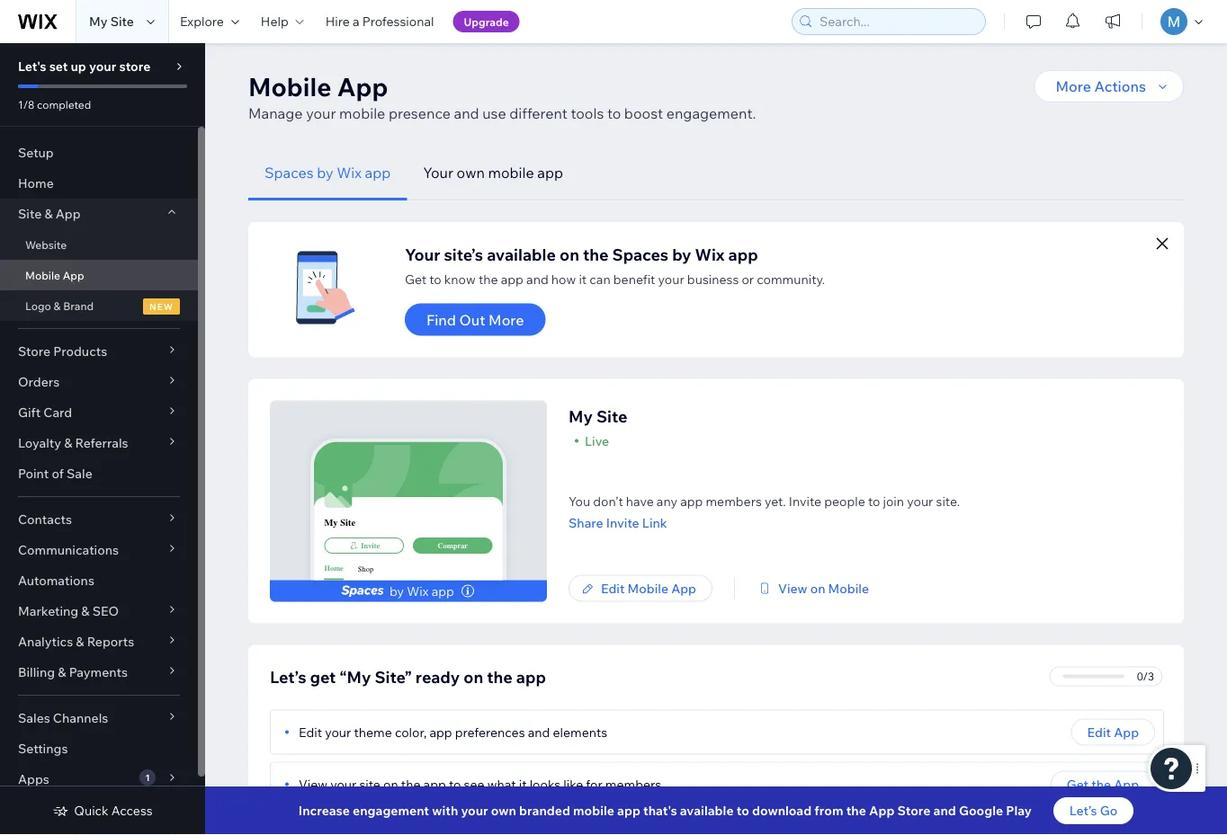 Task type: describe. For each thing, give the bounding box(es) containing it.
to for app
[[607, 104, 621, 122]]

comprar
[[438, 542, 468, 551]]

store products
[[18, 344, 107, 359]]

app right color, in the bottom of the page
[[430, 725, 452, 740]]

sales
[[18, 711, 50, 727]]

you don't have any app members yet. invite people to join your site. share invite link
[[569, 494, 960, 531]]

automations link
[[0, 566, 198, 597]]

upgrade button
[[453, 11, 520, 32]]

communications button
[[0, 535, 198, 566]]

app inside "mobile app manage your mobile presence and use different tools to boost engagement."
[[337, 71, 388, 102]]

let's set up your store
[[18, 58, 151, 74]]

0 horizontal spatial it
[[519, 777, 527, 793]]

app inside dropdown button
[[56, 206, 81, 222]]

app inside "button"
[[671, 581, 696, 597]]

site up "live" in the left of the page
[[596, 407, 628, 427]]

to left "see"
[[449, 777, 461, 793]]

get the app button
[[1051, 772, 1155, 799]]

apps
[[18, 772, 49, 788]]

your left the site
[[330, 777, 357, 793]]

contacts button
[[0, 505, 198, 535]]

store
[[119, 58, 151, 74]]

any
[[657, 494, 677, 509]]

1 vertical spatial my
[[569, 407, 593, 427]]

sidebar element
[[0, 43, 205, 836]]

ready
[[416, 668, 460, 688]]

home for home
[[18, 175, 54, 191]]

sale
[[67, 466, 92, 482]]

a
[[353, 13, 359, 29]]

more inside button
[[489, 311, 524, 329]]

new
[[149, 301, 174, 312]]

get the app
[[1067, 777, 1139, 793]]

seo
[[92, 604, 119, 619]]

edit for edit mobile app
[[601, 581, 625, 597]]

0 vertical spatial invite
[[789, 494, 821, 509]]

home link
[[0, 168, 198, 199]]

app up or
[[728, 244, 758, 265]]

1 vertical spatial invite
[[606, 515, 639, 531]]

help button
[[250, 0, 315, 43]]

more inside dropdown button
[[1056, 77, 1091, 95]]

explore
[[180, 13, 224, 29]]

tab list containing spaces by wix app
[[248, 146, 1184, 201]]

1 vertical spatial own
[[491, 803, 516, 819]]

for
[[586, 777, 603, 793]]

website
[[25, 238, 67, 251]]

and left "google"
[[934, 803, 956, 819]]

engagement
[[353, 803, 429, 819]]

play
[[1006, 803, 1032, 819]]

set
[[49, 58, 68, 74]]

up
[[71, 58, 86, 74]]

2 vertical spatial my site
[[324, 518, 355, 529]]

the inside button
[[1092, 777, 1111, 793]]

on inside view on mobile button
[[810, 581, 825, 597]]

1/8 completed
[[18, 98, 91, 111]]

your site's available on the spaces by wix app get to know the app and how it can benefit your business or community.
[[405, 244, 825, 287]]

edit mobile app
[[601, 581, 696, 597]]

view for view your site on the app to see what it looks like for members
[[299, 777, 327, 793]]

billing & payments
[[18, 665, 128, 681]]

& for site
[[44, 206, 53, 222]]

share invite link button
[[569, 515, 960, 531]]

site & app button
[[0, 199, 198, 229]]

help
[[261, 13, 289, 29]]

the up preferences
[[487, 668, 513, 688]]

available inside your site's available on the spaces by wix app get to know the app and how it can benefit your business or community.
[[487, 244, 556, 265]]

2 horizontal spatial my site
[[569, 407, 628, 427]]

setup
[[18, 145, 54, 161]]

by inside button
[[317, 164, 333, 182]]

hire
[[325, 13, 350, 29]]

& for logo
[[54, 299, 61, 313]]

store inside popup button
[[18, 344, 50, 359]]

your inside "mobile app manage your mobile presence and use different tools to boost engagement."
[[306, 104, 336, 122]]

find out more
[[426, 311, 524, 329]]

Search... field
[[814, 9, 980, 34]]

analytics
[[18, 634, 73, 650]]

with
[[432, 803, 458, 819]]

what
[[487, 777, 516, 793]]

view on mobile
[[778, 581, 869, 597]]

find out more button
[[405, 304, 546, 336]]

different
[[510, 104, 568, 122]]

business
[[687, 271, 739, 287]]

home for home shop
[[324, 564, 344, 573]]

app up preferences
[[516, 668, 546, 688]]

see
[[464, 777, 485, 793]]

point of sale
[[18, 466, 92, 482]]

get inside your site's available on the spaces by wix app get to know the app and how it can benefit your business or community.
[[405, 271, 427, 287]]

site"
[[375, 668, 412, 688]]

gift card
[[18, 405, 72, 421]]

increase engagement with your own branded mobile app that's available to download from the app store and google play
[[299, 803, 1032, 819]]

automations
[[18, 573, 94, 589]]

theme
[[354, 725, 392, 740]]

preferences
[[455, 725, 525, 740]]

to for engagement
[[737, 803, 749, 819]]

your inside the you don't have any app members yet. invite people to join your site. share invite link
[[907, 494, 933, 509]]

analytics & reports
[[18, 634, 134, 650]]

join
[[883, 494, 904, 509]]

spaces by wix app
[[265, 164, 391, 182]]

0 horizontal spatial invite
[[361, 542, 380, 551]]

presence
[[389, 104, 451, 122]]

of
[[52, 466, 64, 482]]

completed
[[37, 98, 91, 111]]

get inside button
[[1067, 777, 1089, 793]]

branded
[[519, 803, 570, 819]]

app right from
[[869, 803, 895, 819]]

the up engagement
[[401, 777, 421, 793]]

let's get "my site" ready on the app
[[270, 668, 546, 688]]

contacts
[[18, 512, 72, 528]]

mobile app link
[[0, 260, 198, 291]]

let's for let's get "my site" ready on the app
[[270, 668, 306, 688]]

out
[[459, 311, 485, 329]]

by wix app
[[390, 583, 454, 599]]

increase
[[299, 803, 350, 819]]

your for own
[[423, 164, 453, 182]]

yet.
[[765, 494, 786, 509]]

app inside button
[[1114, 777, 1139, 793]]

mobile inside "button"
[[628, 581, 669, 597]]

edit app button
[[1071, 719, 1155, 746]]

point
[[18, 466, 49, 482]]

your left theme
[[325, 725, 351, 740]]

quick access
[[74, 803, 153, 819]]

billing
[[18, 665, 55, 681]]

have
[[626, 494, 654, 509]]

referrals
[[75, 435, 128, 451]]

wix inside spaces by wix app button
[[337, 164, 362, 182]]

analytics & reports button
[[0, 627, 198, 658]]

1/8
[[18, 98, 34, 111]]



Task type: vqa. For each thing, say whether or not it's contained in the screenshot.
NEW
yes



Task type: locate. For each thing, give the bounding box(es) containing it.
1 horizontal spatial wix
[[407, 583, 429, 599]]

edit your theme color, app preferences and elements
[[299, 725, 608, 740]]

it inside your site's available on the spaces by wix app get to know the app and how it can benefit your business or community.
[[579, 271, 587, 287]]

to left 'know'
[[429, 271, 441, 287]]

invite down don't
[[606, 515, 639, 531]]

0 horizontal spatial by
[[317, 164, 333, 182]]

site up home shop
[[340, 518, 355, 529]]

download
[[752, 803, 812, 819]]

1
[[145, 772, 150, 784]]

can
[[590, 271, 611, 287]]

& inside "dropdown button"
[[81, 604, 90, 619]]

0 vertical spatial get
[[405, 271, 427, 287]]

marketing & seo button
[[0, 597, 198, 627]]

quick access button
[[52, 803, 153, 820]]

wix inside your site's available on the spaces by wix app get to know the app and how it can benefit your business or community.
[[695, 244, 725, 265]]

0 horizontal spatial mobile
[[339, 104, 385, 122]]

available right that's
[[680, 803, 734, 819]]

2 vertical spatial wix
[[407, 583, 429, 599]]

0 vertical spatial available
[[487, 244, 556, 265]]

let's left go
[[1070, 803, 1097, 819]]

you
[[569, 494, 590, 509]]

on right ready
[[464, 668, 483, 688]]

edit inside "button"
[[1087, 725, 1111, 740]]

app up get the app
[[1114, 725, 1139, 740]]

your right the benefit
[[658, 271, 684, 287]]

how
[[551, 271, 576, 287]]

app left how
[[501, 271, 524, 287]]

1 vertical spatial your
[[405, 244, 440, 265]]

your own mobile app button
[[407, 146, 579, 201]]

manage
[[248, 104, 303, 122]]

0 horizontal spatial edit
[[299, 725, 322, 740]]

mobile
[[248, 71, 331, 102], [25, 269, 60, 282], [628, 581, 669, 597], [828, 581, 869, 597]]

own inside button
[[457, 164, 485, 182]]

edit down get
[[299, 725, 322, 740]]

it left can
[[579, 271, 587, 287]]

app down comprar
[[432, 583, 454, 599]]

view inside button
[[778, 581, 808, 597]]

1 vertical spatial available
[[680, 803, 734, 819]]

to inside the you don't have any app members yet. invite people to join your site. share invite link
[[868, 494, 880, 509]]

by inside your site's available on the spaces by wix app get to know the app and how it can benefit your business or community.
[[672, 244, 691, 265]]

2 horizontal spatial wix
[[695, 244, 725, 265]]

marketing & seo
[[18, 604, 119, 619]]

hire a professional
[[325, 13, 434, 29]]

your down "see"
[[461, 803, 488, 819]]

2 horizontal spatial my
[[569, 407, 593, 427]]

mobile inside sidebar element
[[25, 269, 60, 282]]

to
[[607, 104, 621, 122], [429, 271, 441, 287], [868, 494, 880, 509], [449, 777, 461, 793], [737, 803, 749, 819]]

1 horizontal spatial edit
[[601, 581, 625, 597]]

edit app
[[1087, 725, 1139, 740]]

1 vertical spatial my site
[[569, 407, 628, 427]]

1 horizontal spatial more
[[1056, 77, 1091, 95]]

app up 'website'
[[56, 206, 81, 222]]

available up how
[[487, 244, 556, 265]]

0 horizontal spatial view
[[299, 777, 327, 793]]

0 vertical spatial spaces
[[265, 164, 314, 182]]

don't
[[593, 494, 623, 509]]

the up can
[[583, 244, 609, 265]]

my site up "live" in the left of the page
[[569, 407, 628, 427]]

1 horizontal spatial invite
[[606, 515, 639, 531]]

site up 'website'
[[18, 206, 42, 222]]

own down what
[[491, 803, 516, 819]]

spaces inside button
[[265, 164, 314, 182]]

& right logo
[[54, 299, 61, 313]]

& up 'website'
[[44, 206, 53, 222]]

0 vertical spatial by
[[317, 164, 333, 182]]

1 horizontal spatial my site
[[324, 518, 355, 529]]

2 vertical spatial by
[[390, 583, 404, 599]]

app right any
[[680, 494, 703, 509]]

home shop
[[324, 564, 373, 574]]

app up go
[[1114, 777, 1139, 793]]

my up "live" in the left of the page
[[569, 407, 593, 427]]

1 horizontal spatial store
[[898, 803, 931, 819]]

& right 'billing'
[[58, 665, 66, 681]]

app down a
[[337, 71, 388, 102]]

1 horizontal spatial available
[[680, 803, 734, 819]]

by
[[317, 164, 333, 182], [672, 244, 691, 265], [390, 583, 404, 599]]

2 vertical spatial my
[[324, 518, 338, 529]]

my site up store
[[89, 13, 134, 29]]

to for site's
[[429, 271, 441, 287]]

edit mobile app button
[[569, 575, 713, 602]]

edit for edit your theme color, app preferences and elements
[[299, 725, 322, 740]]

edit down share
[[601, 581, 625, 597]]

0 vertical spatial it
[[579, 271, 587, 287]]

invite right yet.
[[789, 494, 821, 509]]

0/3
[[1137, 670, 1154, 684]]

0 vertical spatial members
[[706, 494, 762, 509]]

google
[[959, 803, 1003, 819]]

0 horizontal spatial more
[[489, 311, 524, 329]]

tab list
[[248, 146, 1184, 201]]

1 horizontal spatial mobile
[[488, 164, 534, 182]]

site inside dropdown button
[[18, 206, 42, 222]]

0 horizontal spatial let's
[[270, 668, 306, 688]]

setup link
[[0, 138, 198, 168]]

loyalty & referrals button
[[0, 428, 198, 459]]

people
[[824, 494, 865, 509]]

app left that's
[[617, 803, 641, 819]]

point of sale link
[[0, 459, 198, 489]]

1 vertical spatial get
[[1067, 777, 1089, 793]]

view up increase
[[299, 777, 327, 793]]

to right 'tools'
[[607, 104, 621, 122]]

1 horizontal spatial members
[[706, 494, 762, 509]]

on down share invite link button on the bottom of page
[[810, 581, 825, 597]]

mobile down link
[[628, 581, 669, 597]]

view for view on mobile
[[778, 581, 808, 597]]

members inside the you don't have any app members yet. invite people to join your site. share invite link
[[706, 494, 762, 509]]

0 vertical spatial view
[[778, 581, 808, 597]]

1 horizontal spatial home
[[324, 564, 344, 573]]

my up let's set up your store
[[89, 13, 108, 29]]

to inside "mobile app manage your mobile presence and use different tools to boost engagement."
[[607, 104, 621, 122]]

0 vertical spatial store
[[18, 344, 50, 359]]

app up brand
[[63, 269, 84, 282]]

1 vertical spatial wix
[[695, 244, 725, 265]]

my site
[[89, 13, 134, 29], [569, 407, 628, 427], [324, 518, 355, 529]]

brand
[[63, 299, 94, 313]]

on inside your site's available on the spaces by wix app get to know the app and how it can benefit your business or community.
[[560, 244, 579, 265]]

1 horizontal spatial view
[[778, 581, 808, 597]]

and left how
[[526, 271, 549, 287]]

members up that's
[[605, 777, 662, 793]]

and inside "mobile app manage your mobile presence and use different tools to boost engagement."
[[454, 104, 479, 122]]

to left download at the right bottom of page
[[737, 803, 749, 819]]

let's go
[[1070, 803, 1118, 819]]

0 horizontal spatial members
[[605, 777, 662, 793]]

mobile down 'website'
[[25, 269, 60, 282]]

1 horizontal spatial my
[[324, 518, 338, 529]]

boost
[[624, 104, 663, 122]]

app
[[337, 71, 388, 102], [56, 206, 81, 222], [63, 269, 84, 282], [671, 581, 696, 597], [1114, 725, 1139, 740], [1114, 777, 1139, 793], [869, 803, 895, 819]]

0 vertical spatial my
[[89, 13, 108, 29]]

0 vertical spatial mobile
[[339, 104, 385, 122]]

0 horizontal spatial spaces
[[265, 164, 314, 182]]

mobile inside button
[[828, 581, 869, 597]]

invite up shop
[[361, 542, 380, 551]]

billing & payments button
[[0, 658, 198, 688]]

loyalty
[[18, 435, 61, 451]]

1 vertical spatial store
[[898, 803, 931, 819]]

0 horizontal spatial home
[[18, 175, 54, 191]]

own down use
[[457, 164, 485, 182]]

0 horizontal spatial wix
[[337, 164, 362, 182]]

spaces down manage
[[265, 164, 314, 182]]

your down presence
[[423, 164, 453, 182]]

sales channels
[[18, 711, 108, 727]]

mobile up manage
[[248, 71, 331, 102]]

& for analytics
[[76, 634, 84, 650]]

mobile down the people
[[828, 581, 869, 597]]

your inside button
[[423, 164, 453, 182]]

2 vertical spatial mobile
[[573, 803, 614, 819]]

to inside your site's available on the spaces by wix app get to know the app and how it can benefit your business or community.
[[429, 271, 441, 287]]

get left 'know'
[[405, 271, 427, 287]]

find
[[426, 311, 456, 329]]

let's for let's go
[[1070, 803, 1097, 819]]

live
[[585, 433, 609, 449]]

tools
[[571, 104, 604, 122]]

1 horizontal spatial own
[[491, 803, 516, 819]]

1 vertical spatial by
[[672, 244, 691, 265]]

view down share invite link button on the bottom of page
[[778, 581, 808, 597]]

app inside the you don't have any app members yet. invite people to join your site. share invite link
[[680, 494, 703, 509]]

edit inside "button"
[[601, 581, 625, 597]]

members up share invite link button on the bottom of page
[[706, 494, 762, 509]]

more
[[1056, 77, 1091, 95], [489, 311, 524, 329]]

mobile inside "mobile app manage your mobile presence and use different tools to boost engagement."
[[248, 71, 331, 102]]

store left "google"
[[898, 803, 931, 819]]

and left elements
[[528, 725, 550, 740]]

your
[[423, 164, 453, 182], [405, 244, 440, 265]]

view your site on the app to see what it looks like for members
[[299, 777, 662, 793]]

let's
[[270, 668, 306, 688], [1070, 803, 1097, 819]]

the
[[583, 244, 609, 265], [479, 271, 498, 287], [487, 668, 513, 688], [401, 777, 421, 793], [1092, 777, 1111, 793], [846, 803, 866, 819]]

1 horizontal spatial get
[[1067, 777, 1089, 793]]

app up the with
[[423, 777, 446, 793]]

gift card button
[[0, 398, 198, 428]]

spaces by wix app button
[[248, 146, 407, 201]]

know
[[444, 271, 476, 287]]

1 vertical spatial members
[[605, 777, 662, 793]]

logo & brand
[[25, 299, 94, 313]]

let's left get
[[270, 668, 306, 688]]

more right out
[[489, 311, 524, 329]]

your for site's
[[405, 244, 440, 265]]

& inside dropdown button
[[44, 206, 53, 222]]

1 horizontal spatial spaces
[[612, 244, 669, 265]]

0 vertical spatial own
[[457, 164, 485, 182]]

0 vertical spatial your
[[423, 164, 453, 182]]

site.
[[936, 494, 960, 509]]

on right the site
[[383, 777, 398, 793]]

& for marketing
[[81, 604, 90, 619]]

mobile down for
[[573, 803, 614, 819]]

logo
[[25, 299, 51, 313]]

and left use
[[454, 104, 479, 122]]

edit up get the app
[[1087, 725, 1111, 740]]

payments
[[69, 665, 128, 681]]

1 vertical spatial home
[[324, 564, 344, 573]]

reports
[[87, 634, 134, 650]]

2 horizontal spatial edit
[[1087, 725, 1111, 740]]

1 vertical spatial view
[[299, 777, 327, 793]]

more actions
[[1056, 77, 1146, 95]]

& left the seo
[[81, 604, 90, 619]]

site up store
[[110, 13, 134, 29]]

0 vertical spatial my site
[[89, 13, 134, 29]]

0 horizontal spatial get
[[405, 271, 427, 287]]

my up home shop
[[324, 518, 338, 529]]

& for billing
[[58, 665, 66, 681]]

and inside your site's available on the spaces by wix app get to know the app and how it can benefit your business or community.
[[526, 271, 549, 287]]

edit
[[601, 581, 625, 597], [299, 725, 322, 740], [1087, 725, 1111, 740]]

app down any
[[671, 581, 696, 597]]

share
[[569, 515, 603, 531]]

0 vertical spatial let's
[[270, 668, 306, 688]]

store products button
[[0, 337, 198, 367]]

view on mobile button
[[757, 581, 869, 597]]

app down presence
[[365, 164, 391, 182]]

site
[[110, 13, 134, 29], [18, 206, 42, 222], [596, 407, 628, 427], [340, 518, 355, 529]]

looks
[[530, 777, 561, 793]]

on up how
[[560, 244, 579, 265]]

2 vertical spatial invite
[[361, 542, 380, 551]]

your right manage
[[306, 104, 336, 122]]

the right 'know'
[[479, 271, 498, 287]]

0 vertical spatial wix
[[337, 164, 362, 182]]

your right join
[[907, 494, 933, 509]]

& for loyalty
[[64, 435, 72, 451]]

or
[[742, 271, 754, 287]]

2 horizontal spatial invite
[[789, 494, 821, 509]]

mobile inside "mobile app manage your mobile presence and use different tools to boost engagement."
[[339, 104, 385, 122]]

0 horizontal spatial own
[[457, 164, 485, 182]]

store up orders
[[18, 344, 50, 359]]

mobile inside button
[[488, 164, 534, 182]]

my site up home shop
[[324, 518, 355, 529]]

home down "setup"
[[18, 175, 54, 191]]

your own mobile app
[[423, 164, 563, 182]]

hire a professional link
[[315, 0, 445, 43]]

use
[[482, 104, 506, 122]]

card
[[43, 405, 72, 421]]

1 vertical spatial let's
[[1070, 803, 1097, 819]]

wix
[[337, 164, 362, 182], [695, 244, 725, 265], [407, 583, 429, 599]]

from
[[815, 803, 844, 819]]

it right what
[[519, 777, 527, 793]]

1 vertical spatial more
[[489, 311, 524, 329]]

to left join
[[868, 494, 880, 509]]

your inside your site's available on the spaces by wix app get to know the app and how it can benefit your business or community.
[[658, 271, 684, 287]]

home left shop
[[324, 564, 344, 573]]

1 vertical spatial spaces
[[612, 244, 669, 265]]

"my
[[340, 668, 371, 688]]

& left reports
[[76, 634, 84, 650]]

site
[[359, 777, 380, 793]]

and
[[454, 104, 479, 122], [526, 271, 549, 287], [528, 725, 550, 740], [934, 803, 956, 819]]

home inside sidebar element
[[18, 175, 54, 191]]

1 vertical spatial it
[[519, 777, 527, 793]]

0 vertical spatial home
[[18, 175, 54, 191]]

marketing
[[18, 604, 78, 619]]

0 horizontal spatial my
[[89, 13, 108, 29]]

spaces up the benefit
[[612, 244, 669, 265]]

more left actions
[[1056, 77, 1091, 95]]

own
[[457, 164, 485, 182], [491, 803, 516, 819]]

my
[[89, 13, 108, 29], [569, 407, 593, 427], [324, 518, 338, 529]]

0 horizontal spatial store
[[18, 344, 50, 359]]

mobile down use
[[488, 164, 534, 182]]

actions
[[1095, 77, 1146, 95]]

1 horizontal spatial let's
[[1070, 803, 1097, 819]]

2 horizontal spatial by
[[672, 244, 691, 265]]

0 horizontal spatial my site
[[89, 13, 134, 29]]

shop
[[358, 565, 373, 574]]

upgrade
[[464, 15, 509, 28]]

get up the let's go at the right of page
[[1067, 777, 1089, 793]]

communications
[[18, 543, 119, 558]]

home inside home shop
[[324, 564, 344, 573]]

the right from
[[846, 803, 866, 819]]

go
[[1100, 803, 1118, 819]]

& right loyalty
[[64, 435, 72, 451]]

0 vertical spatial more
[[1056, 77, 1091, 95]]

let's
[[18, 58, 46, 74]]

let's inside button
[[1070, 803, 1097, 819]]

your right the up
[[89, 58, 116, 74]]

2 horizontal spatial mobile
[[573, 803, 614, 819]]

0 horizontal spatial available
[[487, 244, 556, 265]]

invite
[[789, 494, 821, 509], [606, 515, 639, 531], [361, 542, 380, 551]]

1 horizontal spatial it
[[579, 271, 587, 287]]

your inside your site's available on the spaces by wix app get to know the app and how it can benefit your business or community.
[[405, 244, 440, 265]]

your left site's
[[405, 244, 440, 265]]

your inside sidebar element
[[89, 58, 116, 74]]

spaces inside your site's available on the spaces by wix app get to know the app and how it can benefit your business or community.
[[612, 244, 669, 265]]

edit for edit app
[[1087, 725, 1111, 740]]

mobile left presence
[[339, 104, 385, 122]]

the up go
[[1092, 777, 1111, 793]]

app inside "button"
[[1114, 725, 1139, 740]]

elements
[[553, 725, 608, 740]]

1 horizontal spatial by
[[390, 583, 404, 599]]

app down different at the top of page
[[537, 164, 563, 182]]

1 vertical spatial mobile
[[488, 164, 534, 182]]



